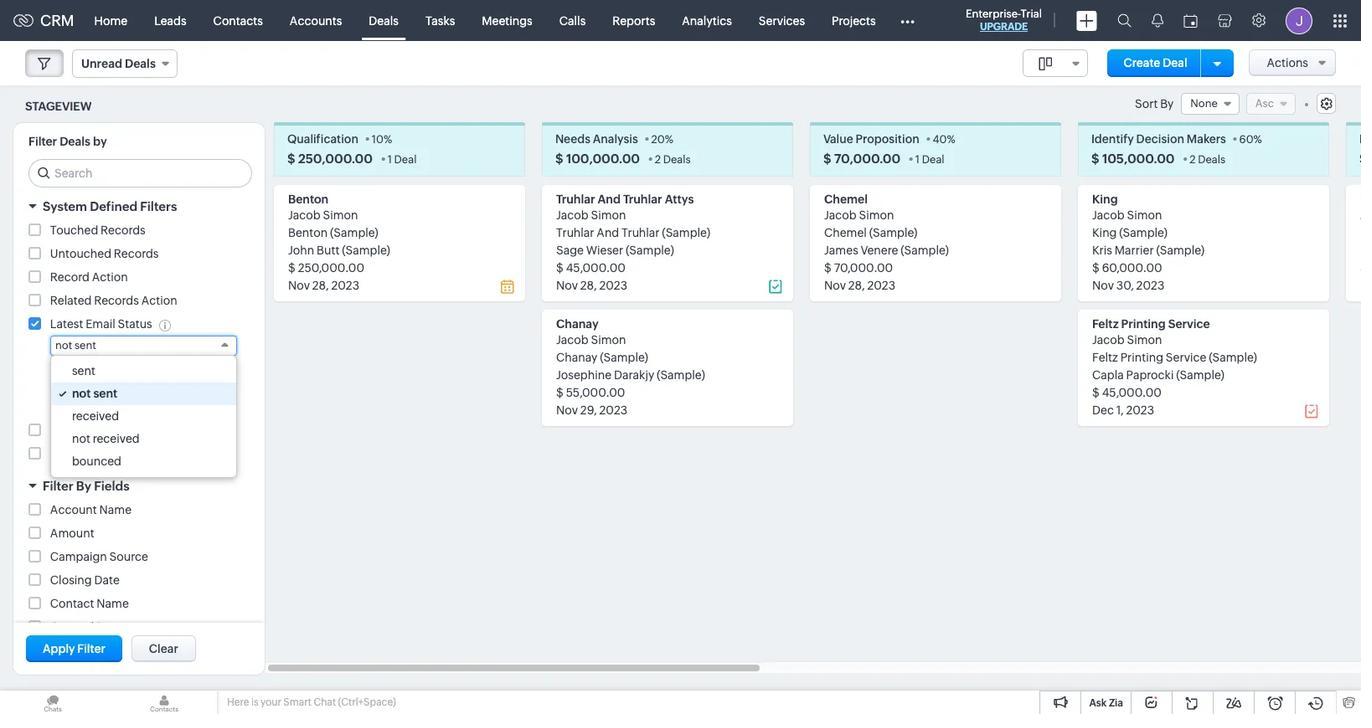 Task type: describe. For each thing, give the bounding box(es) containing it.
Search text field
[[29, 160, 251, 187]]

darakjy
[[614, 369, 655, 382]]

name for contact name
[[97, 597, 129, 610]]

60,000.00
[[1102, 262, 1162, 275]]

$ 100,000.00
[[555, 152, 640, 166]]

1 vertical spatial and
[[597, 226, 619, 240]]

zia
[[1109, 698, 1123, 710]]

chemel link
[[824, 193, 868, 206]]

100,000.00
[[566, 152, 640, 166]]

apply
[[43, 643, 75, 656]]

received option
[[51, 405, 236, 428]]

1 vertical spatial service
[[1166, 351, 1207, 365]]

is
[[251, 697, 259, 709]]

% for $ 250,000.00
[[384, 133, 392, 146]]

paprocki
[[1126, 369, 1174, 382]]

simon for chemel jacob simon chemel (sample) james venere (sample) $ 70,000.00 nov 28, 2023
[[859, 209, 894, 222]]

deal for $ 250,000.00
[[394, 154, 417, 166]]

20
[[651, 133, 665, 146]]

feltz printing service link
[[1092, 318, 1210, 331]]

250,000.00 inside benton jacob simon benton (sample) john butt (sample) $ 250,000.00 nov 28, 2023
[[298, 262, 364, 275]]

30,
[[1117, 279, 1134, 293]]

projects link
[[819, 0, 889, 41]]

0 vertical spatial printing
[[1121, 318, 1166, 331]]

clear
[[149, 643, 178, 656]]

1 250,000.00 from the top
[[298, 152, 373, 166]]

signals image
[[1152, 13, 1164, 28]]

actions
[[1267, 56, 1309, 70]]

$ inside benton jacob simon benton (sample) john butt (sample) $ 250,000.00 nov 28, 2023
[[288, 262, 296, 275]]

not for not sent option
[[72, 387, 91, 400]]

sage wieser (sample) link
[[556, 244, 674, 257]]

stageview
[[25, 99, 92, 113]]

simon inside feltz printing service jacob simon feltz printing service (sample) capla paprocki (sample) $ 45,000.00 dec 1, 2023
[[1127, 334, 1162, 347]]

nov for chanay jacob simon chanay (sample) josephine darakjy (sample) $ 55,000.00 nov 29, 2023
[[556, 404, 578, 417]]

not sent option
[[51, 383, 236, 405]]

28, for chemel jacob simon chemel (sample) james venere (sample) $ 70,000.00 nov 28, 2023
[[848, 279, 865, 293]]

% for $ 100,000.00
[[665, 133, 674, 146]]

analytics link
[[669, 0, 745, 41]]

(ctrl+space)
[[338, 697, 396, 709]]

filter deals by
[[28, 135, 107, 149]]

not inside field
[[55, 339, 72, 352]]

email
[[86, 318, 115, 331]]

2023 inside feltz printing service jacob simon feltz printing service (sample) capla paprocki (sample) $ 45,000.00 dec 1, 2023
[[1126, 404, 1154, 417]]

$ inside truhlar and truhlar attys jacob simon truhlar and truhlar (sample) sage wieser (sample) $ 45,000.00 nov 28, 2023
[[556, 262, 564, 275]]

2 deals for 100,000.00
[[655, 154, 691, 166]]

benton link
[[288, 193, 329, 206]]

55,000.00
[[566, 386, 625, 400]]

john
[[288, 244, 314, 257]]

untouched records
[[50, 247, 159, 261]]

1 vertical spatial received
[[93, 432, 140, 445]]

fields
[[94, 479, 130, 493]]

home
[[94, 14, 127, 27]]

king jacob simon king (sample) kris marrier (sample) $ 60,000.00 nov 30, 2023
[[1092, 193, 1205, 293]]

45,000.00 inside feltz printing service jacob simon feltz printing service (sample) capla paprocki (sample) $ 45,000.00 dec 1, 2023
[[1102, 386, 1162, 400]]

chanay jacob simon chanay (sample) josephine darakjy (sample) $ 55,000.00 nov 29, 2023
[[556, 318, 705, 417]]

1 vertical spatial action
[[141, 294, 177, 308]]

chemel jacob simon chemel (sample) james venere (sample) $ 70,000.00 nov 28, 2023
[[824, 193, 949, 293]]

% for $ 105,000.00
[[1254, 133, 1262, 146]]

services link
[[745, 0, 819, 41]]

1 for 70,000.00
[[916, 154, 920, 166]]

created by
[[50, 620, 110, 634]]

created
[[50, 620, 94, 634]]

identify decision makers
[[1092, 133, 1226, 146]]

makers
[[1187, 133, 1226, 146]]

2 chemel from the top
[[824, 226, 867, 240]]

attys
[[665, 193, 694, 206]]

1 for 250,000.00
[[388, 154, 392, 166]]

amount
[[50, 527, 94, 540]]

2023 for chemel jacob simon chemel (sample) james venere (sample) $ 70,000.00 nov 28, 2023
[[867, 279, 896, 293]]

2 for $ 105,000.00
[[1190, 154, 1196, 166]]

40
[[933, 133, 947, 146]]

% for $ 70,000.00
[[947, 133, 956, 146]]

$ down the qualification
[[287, 152, 295, 166]]

latest
[[50, 318, 83, 331]]

20 %
[[651, 133, 674, 146]]

meetings
[[482, 14, 533, 27]]

truhlar and truhlar attys link
[[556, 193, 694, 206]]

by
[[93, 135, 107, 149]]

system defined filters
[[43, 200, 177, 214]]

kris
[[1092, 244, 1113, 257]]

wieser
[[586, 244, 623, 257]]

(sample) up john butt (sample) link
[[330, 226, 378, 240]]

jacob inside feltz printing service jacob simon feltz printing service (sample) capla paprocki (sample) $ 45,000.00 dec 1, 2023
[[1092, 334, 1125, 347]]

benton jacob simon benton (sample) john butt (sample) $ 250,000.00 nov 28, 2023
[[288, 193, 390, 293]]

deals left by
[[60, 135, 90, 149]]

1 deal for $ 70,000.00
[[916, 154, 945, 166]]

list box containing sent
[[51, 356, 236, 477]]

contact
[[50, 597, 94, 610]]

2 chanay from the top
[[556, 351, 598, 365]]

kris marrier (sample) link
[[1092, 244, 1205, 257]]

nov inside truhlar and truhlar attys jacob simon truhlar and truhlar (sample) sage wieser (sample) $ 45,000.00 nov 28, 2023
[[556, 279, 578, 293]]

$ inside king jacob simon king (sample) kris marrier (sample) $ 60,000.00 nov 30, 2023
[[1092, 262, 1100, 275]]

calls
[[559, 14, 586, 27]]

2 for $ 100,000.00
[[655, 154, 661, 166]]

related records action
[[50, 294, 177, 308]]

smart
[[283, 697, 312, 709]]

2 king from the top
[[1092, 226, 1117, 240]]

(sample) down truhlar and truhlar (sample) link
[[626, 244, 674, 257]]

29,
[[580, 404, 597, 417]]

untouched
[[50, 247, 111, 261]]

closing
[[50, 574, 92, 587]]

sent option
[[51, 360, 236, 383]]

latest email status
[[50, 318, 152, 331]]

bounced
[[72, 455, 121, 468]]

deals link
[[355, 0, 412, 41]]

records for untouched
[[114, 247, 159, 261]]

(sample) right venere
[[901, 244, 949, 257]]

deals left tasks link
[[369, 14, 399, 27]]

chanay (sample) link
[[556, 351, 648, 365]]

status
[[118, 318, 152, 331]]

not sent inside option
[[72, 387, 118, 400]]

truhlar and truhlar attys jacob simon truhlar and truhlar (sample) sage wieser (sample) $ 45,000.00 nov 28, 2023
[[556, 193, 710, 293]]

jacob for chanay jacob simon chanay (sample) josephine darakjy (sample) $ 55,000.00 nov 29, 2023
[[556, 334, 589, 347]]

chemel (sample) link
[[824, 226, 918, 240]]

decision
[[1136, 133, 1185, 146]]

2 benton from the top
[[288, 226, 328, 240]]

defined
[[90, 200, 137, 214]]

2023 for chanay jacob simon chanay (sample) josephine darakjy (sample) $ 55,000.00 nov 29, 2023
[[599, 404, 628, 417]]

your
[[261, 697, 281, 709]]

filter by fields
[[43, 479, 130, 493]]

qualification
[[287, 133, 359, 146]]

$ 105,000.00
[[1092, 152, 1175, 166]]

deal inside create deal button
[[1163, 56, 1188, 70]]

crm
[[40, 12, 74, 29]]

leads link
[[141, 0, 200, 41]]

truhlar up truhlar and truhlar (sample) link
[[623, 193, 662, 206]]

by for sort
[[1160, 97, 1174, 111]]

nov for benton jacob simon benton (sample) john butt (sample) $ 250,000.00 nov 28, 2023
[[288, 279, 310, 293]]

deals down 20 %
[[663, 154, 691, 166]]

simon inside truhlar and truhlar attys jacob simon truhlar and truhlar (sample) sage wieser (sample) $ 45,000.00 nov 28, 2023
[[591, 209, 626, 222]]

40 %
[[933, 133, 956, 146]]

feltz printing service (sample) link
[[1092, 351, 1257, 365]]

dec
[[1092, 404, 1114, 417]]

value
[[824, 133, 854, 146]]



Task type: locate. For each thing, give the bounding box(es) containing it.
1 horizontal spatial 1 deal
[[916, 154, 945, 166]]

(sample) right the darakjy
[[657, 369, 705, 382]]

1 vertical spatial feltz
[[1092, 351, 1118, 365]]

28, inside truhlar and truhlar attys jacob simon truhlar and truhlar (sample) sage wieser (sample) $ 45,000.00 nov 28, 2023
[[580, 279, 597, 293]]

identify
[[1092, 133, 1134, 146]]

signals element
[[1142, 0, 1174, 41]]

$ inside chanay jacob simon chanay (sample) josephine darakjy (sample) $ 55,000.00 nov 29, 2023
[[556, 386, 564, 400]]

services
[[759, 14, 805, 27]]

2 28, from the left
[[580, 279, 597, 293]]

2 down makers
[[1190, 154, 1196, 166]]

simon for benton jacob simon benton (sample) john butt (sample) $ 250,000.00 nov 28, 2023
[[323, 209, 358, 222]]

0 horizontal spatial action
[[92, 271, 128, 284]]

nov left 29,
[[556, 404, 578, 417]]

(sample) up kris marrier (sample) link
[[1119, 226, 1168, 240]]

2023 for king jacob simon king (sample) kris marrier (sample) $ 60,000.00 nov 30, 2023
[[1136, 279, 1165, 293]]

28, down wieser
[[580, 279, 597, 293]]

45,000.00
[[566, 262, 626, 275], [1102, 386, 1162, 400]]

apply filter button
[[26, 636, 122, 663]]

home link
[[81, 0, 141, 41]]

0 vertical spatial king
[[1092, 193, 1118, 206]]

filter for filter by fields
[[43, 479, 73, 493]]

date
[[94, 574, 120, 587]]

2023 down john butt (sample) link
[[331, 279, 359, 293]]

campaign
[[50, 550, 107, 564]]

0 vertical spatial service
[[1168, 318, 1210, 331]]

3 28, from the left
[[848, 279, 865, 293]]

venere
[[861, 244, 898, 257]]

2 vertical spatial sent
[[93, 387, 118, 400]]

not received option
[[51, 428, 236, 450]]

2 down 20
[[655, 154, 661, 166]]

tasks
[[426, 14, 455, 27]]

1 horizontal spatial action
[[141, 294, 177, 308]]

2 horizontal spatial deal
[[1163, 56, 1188, 70]]

king
[[1092, 193, 1118, 206], [1092, 226, 1117, 240]]

1 down proposition
[[916, 154, 920, 166]]

1 horizontal spatial 28,
[[580, 279, 597, 293]]

service up capla paprocki (sample) link
[[1166, 351, 1207, 365]]

1 horizontal spatial 1
[[916, 154, 920, 166]]

here is your smart chat (ctrl+space)
[[227, 697, 396, 709]]

0 vertical spatial chemel
[[824, 193, 868, 206]]

$ down john
[[288, 262, 296, 275]]

chanay link
[[556, 318, 599, 331]]

sent
[[75, 339, 96, 352], [72, 364, 95, 378], [93, 387, 118, 400]]

action up status
[[141, 294, 177, 308]]

nov left 30,
[[1092, 279, 1114, 293]]

name down fields
[[99, 503, 132, 517]]

2 vertical spatial records
[[94, 294, 139, 308]]

10 %
[[372, 133, 392, 146]]

simon inside chemel jacob simon chemel (sample) james venere (sample) $ 70,000.00 nov 28, 2023
[[859, 209, 894, 222]]

deal
[[1163, 56, 1188, 70], [394, 154, 417, 166], [922, 154, 945, 166]]

1 horizontal spatial by
[[96, 620, 110, 634]]

leads
[[154, 14, 186, 27]]

jacob inside chanay jacob simon chanay (sample) josephine darakjy (sample) $ 55,000.00 nov 29, 2023
[[556, 334, 589, 347]]

0 vertical spatial received
[[72, 409, 119, 423]]

1 horizontal spatial 2 deals
[[1190, 154, 1226, 166]]

records for related
[[94, 294, 139, 308]]

nov for king jacob simon king (sample) kris marrier (sample) $ 60,000.00 nov 30, 2023
[[1092, 279, 1114, 293]]

nov down james
[[824, 279, 846, 293]]

closing date
[[50, 574, 120, 587]]

(sample) down attys
[[662, 226, 710, 240]]

1 down 10 %
[[388, 154, 392, 166]]

2 deals
[[655, 154, 691, 166], [1190, 154, 1226, 166]]

0 vertical spatial 250,000.00
[[298, 152, 373, 166]]

deals down makers
[[1198, 154, 1226, 166]]

deal right create
[[1163, 56, 1188, 70]]

received up the activities
[[72, 409, 119, 423]]

campaign source
[[50, 550, 148, 564]]

1 horizontal spatial 2
[[1190, 154, 1196, 166]]

by down contact name
[[96, 620, 110, 634]]

deal down 40
[[922, 154, 945, 166]]

list box
[[51, 356, 236, 477]]

2023 right 1,
[[1126, 404, 1154, 417]]

2 70,000.00 from the top
[[834, 262, 893, 275]]

jacob inside king jacob simon king (sample) kris marrier (sample) $ 60,000.00 nov 30, 2023
[[1092, 209, 1125, 222]]

2023 down venere
[[867, 279, 896, 293]]

jacob up sage
[[556, 209, 589, 222]]

create deal
[[1124, 56, 1188, 70]]

jacob
[[288, 209, 321, 222], [556, 209, 589, 222], [824, 209, 857, 222], [1092, 209, 1125, 222], [556, 334, 589, 347], [1092, 334, 1125, 347]]

chanay up chanay (sample) link
[[556, 318, 599, 331]]

1 vertical spatial sent
[[72, 364, 95, 378]]

10
[[372, 133, 384, 146]]

(sample) down feltz printing service (sample) 'link'
[[1176, 369, 1225, 382]]

sage
[[556, 244, 584, 257]]

2023 down sage wieser (sample) link
[[599, 279, 628, 293]]

by
[[1160, 97, 1174, 111], [76, 479, 91, 493], [96, 620, 110, 634]]

2 feltz from the top
[[1092, 351, 1118, 365]]

1 2 from the left
[[655, 154, 661, 166]]

crm link
[[13, 12, 74, 29]]

deal right $ 250,000.00
[[394, 154, 417, 166]]

jacob for king jacob simon king (sample) kris marrier (sample) $ 60,000.00 nov 30, 2023
[[1092, 209, 1125, 222]]

account name
[[50, 503, 132, 517]]

1 king from the top
[[1092, 193, 1118, 206]]

enterprise-trial upgrade
[[966, 8, 1042, 33]]

1 vertical spatial 250,000.00
[[298, 262, 364, 275]]

not up the activities
[[72, 387, 91, 400]]

jacob down benton link
[[288, 209, 321, 222]]

records up latest email status in the top left of the page
[[94, 294, 139, 308]]

filter inside button
[[77, 643, 105, 656]]

touched
[[50, 224, 98, 237]]

0 horizontal spatial 2
[[655, 154, 661, 166]]

deal for $ 70,000.00
[[922, 154, 945, 166]]

1 vertical spatial by
[[76, 479, 91, 493]]

by for created
[[96, 620, 110, 634]]

marrier
[[1115, 244, 1154, 257]]

None text field
[[157, 362, 186, 381]]

jacob for chemel jacob simon chemel (sample) james venere (sample) $ 70,000.00 nov 28, 2023
[[824, 209, 857, 222]]

28, down james
[[848, 279, 865, 293]]

contacts image
[[111, 691, 217, 715]]

(sample) right marrier
[[1156, 244, 1205, 257]]

reports
[[613, 14, 655, 27]]

1 1 from the left
[[388, 154, 392, 166]]

by inside dropdown button
[[76, 479, 91, 493]]

$ down josephine
[[556, 386, 564, 400]]

service up feltz printing service (sample) 'link'
[[1168, 318, 1210, 331]]

1 horizontal spatial deal
[[922, 154, 945, 166]]

0 vertical spatial not sent
[[55, 339, 96, 352]]

1 vertical spatial name
[[97, 597, 129, 610]]

not sent inside field
[[55, 339, 96, 352]]

0 vertical spatial action
[[92, 271, 128, 284]]

received up bounced on the bottom
[[93, 432, 140, 445]]

2 deals down makers
[[1190, 154, 1226, 166]]

by right sort
[[1160, 97, 1174, 111]]

70,000.00 down value proposition
[[834, 152, 901, 166]]

jacob inside truhlar and truhlar attys jacob simon truhlar and truhlar (sample) sage wieser (sample) $ 45,000.00 nov 28, 2023
[[556, 209, 589, 222]]

not for not received option
[[72, 432, 90, 445]]

not received
[[72, 432, 140, 445]]

filter inside dropdown button
[[43, 479, 73, 493]]

account
[[50, 503, 97, 517]]

feltz down 30,
[[1092, 318, 1119, 331]]

filter up account
[[43, 479, 73, 493]]

2 2 deals from the left
[[1190, 154, 1226, 166]]

nov inside benton jacob simon benton (sample) john butt (sample) $ 250,000.00 nov 28, 2023
[[288, 279, 310, 293]]

jacob down chemel link
[[824, 209, 857, 222]]

upgrade
[[980, 21, 1028, 33]]

$ 250,000.00
[[287, 152, 373, 166]]

records down defined
[[101, 224, 146, 237]]

2 deals for 105,000.00
[[1190, 154, 1226, 166]]

butt
[[317, 244, 340, 257]]

2023 inside truhlar and truhlar attys jacob simon truhlar and truhlar (sample) sage wieser (sample) $ 45,000.00 nov 28, 2023
[[599, 279, 628, 293]]

name for account name
[[99, 503, 132, 517]]

meetings link
[[469, 0, 546, 41]]

simon down the feltz printing service "link"
[[1127, 334, 1162, 347]]

filter down created by
[[77, 643, 105, 656]]

chat
[[314, 697, 336, 709]]

simon up chanay (sample) link
[[591, 334, 626, 347]]

$ down identify
[[1092, 152, 1100, 166]]

truhlar
[[556, 193, 595, 206], [623, 193, 662, 206], [556, 226, 594, 240], [622, 226, 660, 240]]

28, inside benton jacob simon benton (sample) john butt (sample) $ 250,000.00 nov 28, 2023
[[312, 279, 329, 293]]

2 vertical spatial not
[[72, 432, 90, 445]]

benton (sample) link
[[288, 226, 378, 240]]

jacob down chanay 'link'
[[556, 334, 589, 347]]

simon up the king (sample) link
[[1127, 209, 1162, 222]]

250,000.00 down butt
[[298, 262, 364, 275]]

1 vertical spatial not
[[72, 387, 91, 400]]

0 horizontal spatial by
[[76, 479, 91, 493]]

0 horizontal spatial deal
[[394, 154, 417, 166]]

1 vertical spatial chanay
[[556, 351, 598, 365]]

0 vertical spatial benton
[[288, 193, 329, 206]]

and down 100,000.00
[[598, 193, 621, 206]]

1 benton from the top
[[288, 193, 329, 206]]

70,000.00 inside chemel jacob simon chemel (sample) james venere (sample) $ 70,000.00 nov 28, 2023
[[834, 262, 893, 275]]

filter down "stageview"
[[28, 135, 57, 149]]

2 1 deal from the left
[[916, 154, 945, 166]]

printing up paprocki
[[1121, 351, 1164, 365]]

$ 70,000.00
[[824, 152, 901, 166]]

1 vertical spatial king
[[1092, 226, 1117, 240]]

0 horizontal spatial 45,000.00
[[566, 262, 626, 275]]

0 vertical spatial 45,000.00
[[566, 262, 626, 275]]

jacob up capla
[[1092, 334, 1125, 347]]

create
[[1124, 56, 1161, 70]]

accounts
[[290, 14, 342, 27]]

truhlar down '$ 100,000.00'
[[556, 193, 595, 206]]

action up related records action
[[92, 271, 128, 284]]

records for touched
[[101, 224, 146, 237]]

1 vertical spatial chemel
[[824, 226, 867, 240]]

1 70,000.00 from the top
[[834, 152, 901, 166]]

by up account name
[[76, 479, 91, 493]]

1 % from the left
[[384, 133, 392, 146]]

2 vertical spatial filter
[[77, 643, 105, 656]]

1 horizontal spatial 45,000.00
[[1102, 386, 1162, 400]]

truhlar up sage
[[556, 226, 594, 240]]

2023 inside king jacob simon king (sample) kris marrier (sample) $ 60,000.00 nov 30, 2023
[[1136, 279, 1165, 293]]

1 vertical spatial records
[[114, 247, 159, 261]]

simon for king jacob simon king (sample) kris marrier (sample) $ 60,000.00 nov 30, 2023
[[1127, 209, 1162, 222]]

0 horizontal spatial 28,
[[312, 279, 329, 293]]

james venere (sample) link
[[824, 244, 949, 257]]

2 % from the left
[[665, 133, 674, 146]]

reports link
[[599, 0, 669, 41]]

josephine darakjy (sample) link
[[556, 369, 705, 382]]

benton up john
[[288, 226, 328, 240]]

(sample) up capla paprocki (sample) link
[[1209, 351, 1257, 365]]

1 28, from the left
[[312, 279, 329, 293]]

sent inside field
[[75, 339, 96, 352]]

not down latest
[[55, 339, 72, 352]]

0 vertical spatial records
[[101, 224, 146, 237]]

4 % from the left
[[1254, 133, 1262, 146]]

ask zia
[[1089, 698, 1123, 710]]

$ up the dec
[[1092, 386, 1100, 400]]

activities
[[50, 424, 100, 437]]

2023 for benton jacob simon benton (sample) john butt (sample) $ 250,000.00 nov 28, 2023
[[331, 279, 359, 293]]

here
[[227, 697, 249, 709]]

bounced option
[[51, 450, 236, 473]]

1 chemel from the top
[[824, 193, 868, 206]]

needs
[[555, 133, 591, 146]]

% right the qualification
[[384, 133, 392, 146]]

2023 right 30,
[[1136, 279, 1165, 293]]

analytics
[[682, 14, 732, 27]]

$ down james
[[824, 262, 832, 275]]

system
[[43, 200, 87, 214]]

1 feltz from the top
[[1092, 318, 1119, 331]]

2 vertical spatial by
[[96, 620, 110, 634]]

chemel up james
[[824, 226, 867, 240]]

printing down 30,
[[1121, 318, 1166, 331]]

nov for chemel jacob simon chemel (sample) james venere (sample) $ 70,000.00 nov 28, 2023
[[824, 279, 846, 293]]

records down the touched records
[[114, 247, 159, 261]]

1 1 deal from the left
[[388, 154, 417, 166]]

king (sample) link
[[1092, 226, 1168, 240]]

$ down sage
[[556, 262, 564, 275]]

1 deal for $ 250,000.00
[[388, 154, 417, 166]]

not
[[55, 339, 72, 352], [72, 387, 91, 400], [72, 432, 90, 445]]

capla
[[1092, 369, 1124, 382]]

jacob inside chemel jacob simon chemel (sample) james venere (sample) $ 70,000.00 nov 28, 2023
[[824, 209, 857, 222]]

2 2 from the left
[[1190, 154, 1196, 166]]

45,000.00 inside truhlar and truhlar attys jacob simon truhlar and truhlar (sample) sage wieser (sample) $ 45,000.00 nov 28, 2023
[[566, 262, 626, 275]]

0 vertical spatial 70,000.00
[[834, 152, 901, 166]]

0 vertical spatial chanay
[[556, 318, 599, 331]]

name down date
[[97, 597, 129, 610]]

filters
[[140, 200, 177, 214]]

simon inside king jacob simon king (sample) kris marrier (sample) $ 60,000.00 nov 30, 2023
[[1127, 209, 1162, 222]]

jacob for benton jacob simon benton (sample) john butt (sample) $ 250,000.00 nov 28, 2023
[[288, 209, 321, 222]]

0 vertical spatial feltz
[[1092, 318, 1119, 331]]

1 deal
[[388, 154, 417, 166], [916, 154, 945, 166]]

28, for benton jacob simon benton (sample) john butt (sample) $ 250,000.00 nov 28, 2023
[[312, 279, 329, 293]]

1 vertical spatial printing
[[1121, 351, 1164, 365]]

simon up benton (sample) link
[[323, 209, 358, 222]]

king up kris
[[1092, 226, 1117, 240]]

1 deal down 10 %
[[388, 154, 417, 166]]

$ down value
[[824, 152, 832, 166]]

0 vertical spatial name
[[99, 503, 132, 517]]

0 vertical spatial and
[[598, 193, 621, 206]]

chemel up chemel (sample) link
[[824, 193, 868, 206]]

1 chanay from the top
[[556, 318, 599, 331]]

2023 right 29,
[[599, 404, 628, 417]]

1 vertical spatial 45,000.00
[[1102, 386, 1162, 400]]

james
[[824, 244, 858, 257]]

250,000.00 down the qualification
[[298, 152, 373, 166]]

ask
[[1089, 698, 1107, 710]]

3 % from the left
[[947, 133, 956, 146]]

sort
[[1135, 97, 1158, 111]]

0 vertical spatial sent
[[75, 339, 96, 352]]

28, inside chemel jacob simon chemel (sample) james venere (sample) $ 70,000.00 nov 28, 2023
[[848, 279, 865, 293]]

1 vertical spatial filter
[[43, 479, 73, 493]]

simon inside benton jacob simon benton (sample) john butt (sample) $ 250,000.00 nov 28, 2023
[[323, 209, 358, 222]]

2023
[[331, 279, 359, 293], [599, 279, 628, 293], [867, 279, 896, 293], [1136, 279, 1165, 293], [599, 404, 628, 417], [1126, 404, 1154, 417]]

josephine
[[556, 369, 612, 382]]

2023 inside benton jacob simon benton (sample) john butt (sample) $ 250,000.00 nov 28, 2023
[[331, 279, 359, 293]]

filter
[[28, 135, 57, 149], [43, 479, 73, 493], [77, 643, 105, 656]]

1 2 deals from the left
[[655, 154, 691, 166]]

chats image
[[0, 691, 106, 715]]

contact name
[[50, 597, 129, 610]]

45,000.00 up 1,
[[1102, 386, 1162, 400]]

$ inside chemel jacob simon chemel (sample) james venere (sample) $ 70,000.00 nov 28, 2023
[[824, 262, 832, 275]]

name
[[99, 503, 132, 517], [97, 597, 129, 610]]

value proposition
[[824, 133, 920, 146]]

0 horizontal spatial 2 deals
[[655, 154, 691, 166]]

2 250,000.00 from the top
[[298, 262, 364, 275]]

feltz printing service jacob simon feltz printing service (sample) capla paprocki (sample) $ 45,000.00 dec 1, 2023
[[1092, 318, 1257, 417]]

2 horizontal spatial 28,
[[848, 279, 865, 293]]

% right proposition
[[947, 133, 956, 146]]

70,000.00 down venere
[[834, 262, 893, 275]]

2023 inside chemel jacob simon chemel (sample) james venere (sample) $ 70,000.00 nov 28, 2023
[[867, 279, 896, 293]]

feltz up capla
[[1092, 351, 1118, 365]]

simon
[[323, 209, 358, 222], [591, 209, 626, 222], [859, 209, 894, 222], [1127, 209, 1162, 222], [591, 334, 626, 347], [1127, 334, 1162, 347]]

not sent field
[[50, 336, 237, 356]]

not sent down latest
[[55, 339, 96, 352]]

system defined filters button
[[13, 192, 265, 221]]

nov inside chanay jacob simon chanay (sample) josephine darakjy (sample) $ 55,000.00 nov 29, 2023
[[556, 404, 578, 417]]

jacob inside benton jacob simon benton (sample) john butt (sample) $ 250,000.00 nov 28, 2023
[[288, 209, 321, 222]]

record action
[[50, 271, 128, 284]]

1 deal down 40
[[916, 154, 945, 166]]

(sample) down benton (sample) link
[[342, 244, 390, 257]]

nov inside chemel jacob simon chemel (sample) james venere (sample) $ 70,000.00 nov 28, 2023
[[824, 279, 846, 293]]

touched records
[[50, 224, 146, 237]]

simon up chemel (sample) link
[[859, 209, 894, 222]]

simon for chanay jacob simon chanay (sample) josephine darakjy (sample) $ 55,000.00 nov 29, 2023
[[591, 334, 626, 347]]

truhlar up sage wieser (sample) link
[[622, 226, 660, 240]]

(sample) up james venere (sample) link
[[869, 226, 918, 240]]

2 1 from the left
[[916, 154, 920, 166]]

filter for filter deals by
[[28, 135, 57, 149]]

0 vertical spatial filter
[[28, 135, 57, 149]]

0 horizontal spatial 1 deal
[[388, 154, 417, 166]]

king link
[[1092, 193, 1118, 206]]

$ inside feltz printing service jacob simon feltz printing service (sample) capla paprocki (sample) $ 45,000.00 dec 1, 2023
[[1092, 386, 1100, 400]]

calls link
[[546, 0, 599, 41]]

nov down john
[[288, 279, 310, 293]]

simon inside chanay jacob simon chanay (sample) josephine darakjy (sample) $ 55,000.00 nov 29, 2023
[[591, 334, 626, 347]]

0 vertical spatial by
[[1160, 97, 1174, 111]]

(sample) up josephine darakjy (sample) link
[[600, 351, 648, 365]]

% right makers
[[1254, 133, 1262, 146]]

0 vertical spatial not
[[55, 339, 72, 352]]

chanay up josephine
[[556, 351, 598, 365]]

analysis
[[593, 133, 638, 146]]

2023 inside chanay jacob simon chanay (sample) josephine darakjy (sample) $ 55,000.00 nov 29, 2023
[[599, 404, 628, 417]]

0 horizontal spatial 1
[[388, 154, 392, 166]]

nov inside king jacob simon king (sample) kris marrier (sample) $ 60,000.00 nov 30, 2023
[[1092, 279, 1114, 293]]

deals
[[369, 14, 399, 27], [60, 135, 90, 149], [663, 154, 691, 166], [1198, 154, 1226, 166]]

1 vertical spatial benton
[[288, 226, 328, 240]]

received
[[72, 409, 119, 423], [93, 432, 140, 445]]

45,000.00 down wieser
[[566, 262, 626, 275]]

1 vertical spatial not sent
[[72, 387, 118, 400]]

by for filter
[[76, 479, 91, 493]]

$ down kris
[[1092, 262, 1100, 275]]

not sent up the activities
[[72, 387, 118, 400]]

$ down needs
[[555, 152, 563, 166]]

1 vertical spatial 70,000.00
[[834, 262, 893, 275]]

2 horizontal spatial by
[[1160, 97, 1174, 111]]

service
[[1168, 318, 1210, 331], [1166, 351, 1207, 365]]



Task type: vqa. For each thing, say whether or not it's contained in the screenshot.
Modules on the left of the page
no



